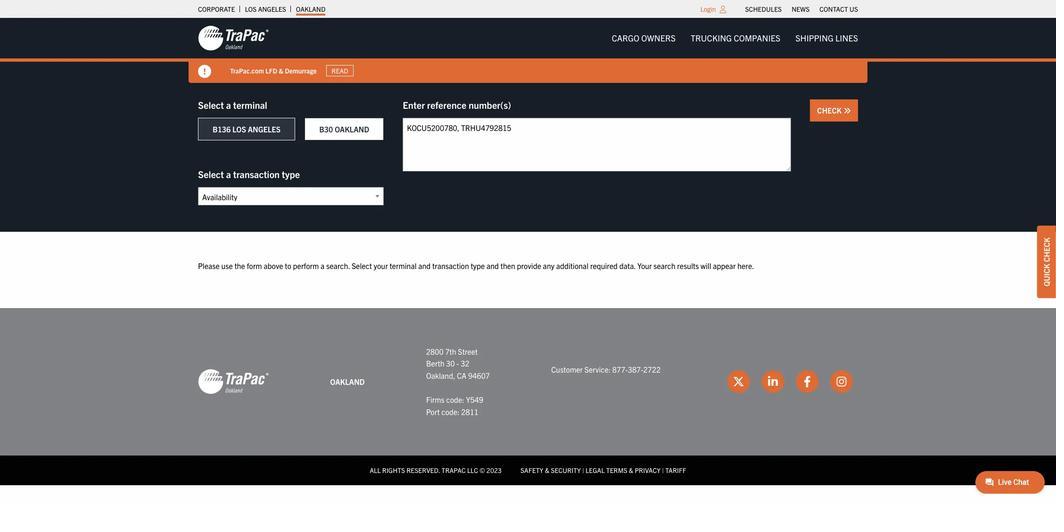 Task type: describe. For each thing, give the bounding box(es) containing it.
companies
[[734, 33, 781, 43]]

los angeles link
[[245, 2, 286, 16]]

Enter reference number(s) text field
[[403, 118, 792, 172]]

2 horizontal spatial &
[[629, 467, 634, 475]]

search.
[[326, 261, 350, 271]]

solid image inside check "button"
[[844, 107, 851, 115]]

trucking companies
[[691, 33, 781, 43]]

0 horizontal spatial type
[[282, 168, 300, 180]]

2811
[[461, 407, 479, 417]]

security
[[551, 467, 581, 475]]

trucking companies link
[[684, 29, 788, 48]]

select for select a terminal
[[198, 99, 224, 111]]

customer
[[552, 365, 583, 375]]

rights
[[382, 467, 405, 475]]

all rights reserved. trapac llc © 2023
[[370, 467, 502, 475]]

to
[[285, 261, 291, 271]]

please use the form above to perform a search. select your terminal and transaction type and then provide any additional required data. your search results will appear here.
[[198, 261, 755, 271]]

trapac
[[442, 467, 466, 475]]

contact us link
[[820, 2, 859, 16]]

tariff link
[[666, 467, 687, 475]]

select a transaction type
[[198, 168, 300, 180]]

0 vertical spatial angeles
[[258, 5, 286, 13]]

demurrage
[[285, 66, 317, 75]]

b136
[[213, 125, 231, 134]]

oakland image for footer containing 2800 7th street
[[198, 369, 269, 395]]

light image
[[720, 6, 727, 13]]

safety & security | legal terms & privacy | tariff
[[521, 467, 687, 475]]

owners
[[642, 33, 676, 43]]

7th
[[445, 347, 456, 356]]

shipping lines
[[796, 33, 859, 43]]

0 vertical spatial oakland
[[296, 5, 326, 13]]

reference
[[427, 99, 467, 111]]

safety & security link
[[521, 467, 581, 475]]

2023
[[487, 467, 502, 475]]

2800 7th street berth 30 - 32 oakland, ca 94607
[[426, 347, 490, 381]]

schedules
[[746, 5, 782, 13]]

firms code:  y549 port code:  2811
[[426, 395, 484, 417]]

-
[[457, 359, 459, 369]]

1 vertical spatial terminal
[[390, 261, 417, 271]]

cargo owners
[[612, 33, 676, 43]]

y549
[[466, 395, 484, 405]]

los angeles
[[245, 5, 286, 13]]

2 vertical spatial oakland
[[330, 377, 365, 387]]

customer service: 877-387-2722
[[552, 365, 661, 375]]

login link
[[701, 5, 716, 13]]

©
[[480, 467, 485, 475]]

your
[[374, 261, 388, 271]]

select a terminal
[[198, 99, 267, 111]]

legal terms & privacy link
[[586, 467, 661, 475]]

1 | from the left
[[583, 467, 584, 475]]

perform
[[293, 261, 319, 271]]

reserved.
[[407, 467, 440, 475]]

b136 los angeles
[[213, 125, 281, 134]]

service:
[[585, 365, 611, 375]]

check inside check "button"
[[818, 106, 844, 115]]

1 horizontal spatial type
[[471, 261, 485, 271]]

1 vertical spatial angeles
[[248, 125, 281, 134]]

2 vertical spatial select
[[352, 261, 372, 271]]

safety
[[521, 467, 544, 475]]

quick check link
[[1038, 226, 1057, 299]]

1 horizontal spatial &
[[545, 467, 550, 475]]

required
[[591, 261, 618, 271]]

please
[[198, 261, 220, 271]]

street
[[458, 347, 478, 356]]

cargo owners link
[[605, 29, 684, 48]]

b30 oakland
[[319, 125, 369, 134]]

corporate
[[198, 5, 235, 13]]

your
[[638, 261, 652, 271]]



Task type: locate. For each thing, give the bounding box(es) containing it.
oakland image
[[198, 25, 269, 51], [198, 369, 269, 395]]

2 vertical spatial a
[[321, 261, 325, 271]]

additional
[[557, 261, 589, 271]]

quick
[[1043, 264, 1052, 287]]

1 vertical spatial select
[[198, 168, 224, 180]]

| left tariff
[[662, 467, 664, 475]]

check
[[818, 106, 844, 115], [1043, 238, 1052, 262]]

a for transaction
[[226, 168, 231, 180]]

type
[[282, 168, 300, 180], [471, 261, 485, 271]]

here.
[[738, 261, 755, 271]]

form
[[247, 261, 262, 271]]

a
[[226, 99, 231, 111], [226, 168, 231, 180], [321, 261, 325, 271]]

footer
[[0, 308, 1057, 486]]

llc
[[467, 467, 478, 475]]

select down b136
[[198, 168, 224, 180]]

1 vertical spatial a
[[226, 168, 231, 180]]

tariff
[[666, 467, 687, 475]]

1 horizontal spatial check
[[1043, 238, 1052, 262]]

shipping lines link
[[788, 29, 866, 48]]

a left search.
[[321, 261, 325, 271]]

select for select a transaction type
[[198, 168, 224, 180]]

&
[[279, 66, 283, 75], [545, 467, 550, 475], [629, 467, 634, 475]]

los right corporate link on the top of page
[[245, 5, 257, 13]]

and right your
[[419, 261, 431, 271]]

2 | from the left
[[662, 467, 664, 475]]

| left the legal
[[583, 467, 584, 475]]

0 horizontal spatial transaction
[[233, 168, 280, 180]]

banner containing cargo owners
[[0, 18, 1057, 83]]

select up b136
[[198, 99, 224, 111]]

us
[[850, 5, 859, 13]]

check button
[[811, 100, 859, 122]]

menu bar
[[741, 2, 864, 16], [605, 29, 866, 48]]

1 oakland image from the top
[[198, 25, 269, 51]]

terminal
[[233, 99, 267, 111], [390, 261, 417, 271]]

news
[[792, 5, 810, 13]]

a down b136
[[226, 168, 231, 180]]

1 vertical spatial transaction
[[433, 261, 469, 271]]

menu bar inside banner
[[605, 29, 866, 48]]

enter
[[403, 99, 425, 111]]

1 vertical spatial oakland image
[[198, 369, 269, 395]]

corporate link
[[198, 2, 235, 16]]

0 vertical spatial solid image
[[198, 65, 211, 78]]

1 and from the left
[[419, 261, 431, 271]]

and left then at the left bottom of page
[[487, 261, 499, 271]]

oakland image inside footer
[[198, 369, 269, 395]]

387-
[[628, 365, 644, 375]]

login
[[701, 5, 716, 13]]

above
[[264, 261, 283, 271]]

schedules link
[[746, 2, 782, 16]]

oakland,
[[426, 371, 456, 381]]

appear
[[713, 261, 736, 271]]

0 vertical spatial menu bar
[[741, 2, 864, 16]]

2722
[[644, 365, 661, 375]]

solid image
[[198, 65, 211, 78], [844, 107, 851, 115]]

solid image inside banner
[[198, 65, 211, 78]]

|
[[583, 467, 584, 475], [662, 467, 664, 475]]

menu bar down light image
[[605, 29, 866, 48]]

1 vertical spatial oakland
[[335, 125, 369, 134]]

legal
[[586, 467, 605, 475]]

1 horizontal spatial |
[[662, 467, 664, 475]]

0 horizontal spatial check
[[818, 106, 844, 115]]

firms
[[426, 395, 445, 405]]

contact us
[[820, 5, 859, 13]]

trucking
[[691, 33, 732, 43]]

b30
[[319, 125, 333, 134]]

footer containing 2800 7th street
[[0, 308, 1057, 486]]

1 vertical spatial check
[[1043, 238, 1052, 262]]

and
[[419, 261, 431, 271], [487, 261, 499, 271]]

0 horizontal spatial &
[[279, 66, 283, 75]]

terminal up the b136 los angeles
[[233, 99, 267, 111]]

0 horizontal spatial |
[[583, 467, 584, 475]]

terms
[[607, 467, 628, 475]]

877-
[[613, 365, 628, 375]]

1 vertical spatial code:
[[442, 407, 460, 417]]

los
[[245, 5, 257, 13], [233, 125, 246, 134]]

los right b136
[[233, 125, 246, 134]]

read
[[332, 67, 348, 75]]

1 horizontal spatial solid image
[[844, 107, 851, 115]]

0 horizontal spatial and
[[419, 261, 431, 271]]

1 vertical spatial menu bar
[[605, 29, 866, 48]]

2 oakland image from the top
[[198, 369, 269, 395]]

angeles down the select a terminal
[[248, 125, 281, 134]]

will
[[701, 261, 712, 271]]

then
[[501, 261, 516, 271]]

1 vertical spatial type
[[471, 261, 485, 271]]

1 vertical spatial los
[[233, 125, 246, 134]]

& inside banner
[[279, 66, 283, 75]]

menu bar containing schedules
[[741, 2, 864, 16]]

0 vertical spatial check
[[818, 106, 844, 115]]

data.
[[620, 261, 636, 271]]

shipping
[[796, 33, 834, 43]]

0 vertical spatial a
[[226, 99, 231, 111]]

1 horizontal spatial and
[[487, 261, 499, 271]]

code:
[[446, 395, 465, 405], [442, 407, 460, 417]]

& right terms
[[629, 467, 634, 475]]

0 horizontal spatial terminal
[[233, 99, 267, 111]]

a up b136
[[226, 99, 231, 111]]

terminal right your
[[390, 261, 417, 271]]

0 vertical spatial select
[[198, 99, 224, 111]]

oakland image inside banner
[[198, 25, 269, 51]]

0 vertical spatial type
[[282, 168, 300, 180]]

any
[[543, 261, 555, 271]]

oakland image for banner containing cargo owners
[[198, 25, 269, 51]]

quick check
[[1043, 238, 1052, 287]]

1 horizontal spatial transaction
[[433, 261, 469, 271]]

2 and from the left
[[487, 261, 499, 271]]

& right safety
[[545, 467, 550, 475]]

menu bar up shipping on the top right of the page
[[741, 2, 864, 16]]

code: up 2811
[[446, 395, 465, 405]]

0 vertical spatial los
[[245, 5, 257, 13]]

all
[[370, 467, 381, 475]]

enter reference number(s)
[[403, 99, 511, 111]]

port
[[426, 407, 440, 417]]

transaction
[[233, 168, 280, 180], [433, 261, 469, 271]]

1 vertical spatial solid image
[[844, 107, 851, 115]]

ca
[[457, 371, 467, 381]]

results
[[678, 261, 699, 271]]

trapac.com lfd & demurrage
[[230, 66, 317, 75]]

0 vertical spatial terminal
[[233, 99, 267, 111]]

provide
[[517, 261, 542, 271]]

check inside the quick check link
[[1043, 238, 1052, 262]]

contact
[[820, 5, 849, 13]]

1 horizontal spatial terminal
[[390, 261, 417, 271]]

menu bar containing cargo owners
[[605, 29, 866, 48]]

use
[[221, 261, 233, 271]]

oakland link
[[296, 2, 326, 16]]

2800
[[426, 347, 444, 356]]

trapac.com
[[230, 66, 264, 75]]

number(s)
[[469, 99, 511, 111]]

angeles left oakland link
[[258, 5, 286, 13]]

code: right the port
[[442, 407, 460, 417]]

0 vertical spatial code:
[[446, 395, 465, 405]]

berth
[[426, 359, 445, 369]]

los inside los angeles link
[[245, 5, 257, 13]]

a for terminal
[[226, 99, 231, 111]]

banner
[[0, 18, 1057, 83]]

0 vertical spatial oakland image
[[198, 25, 269, 51]]

& right lfd
[[279, 66, 283, 75]]

32
[[461, 359, 470, 369]]

the
[[235, 261, 245, 271]]

0 horizontal spatial solid image
[[198, 65, 211, 78]]

search
[[654, 261, 676, 271]]

privacy
[[635, 467, 661, 475]]

cargo
[[612, 33, 640, 43]]

lfd
[[266, 66, 277, 75]]

select left your
[[352, 261, 372, 271]]

oakland
[[296, 5, 326, 13], [335, 125, 369, 134], [330, 377, 365, 387]]

0 vertical spatial transaction
[[233, 168, 280, 180]]

lines
[[836, 33, 859, 43]]

news link
[[792, 2, 810, 16]]



Task type: vqa. For each thing, say whether or not it's contained in the screenshot.
the 877-
yes



